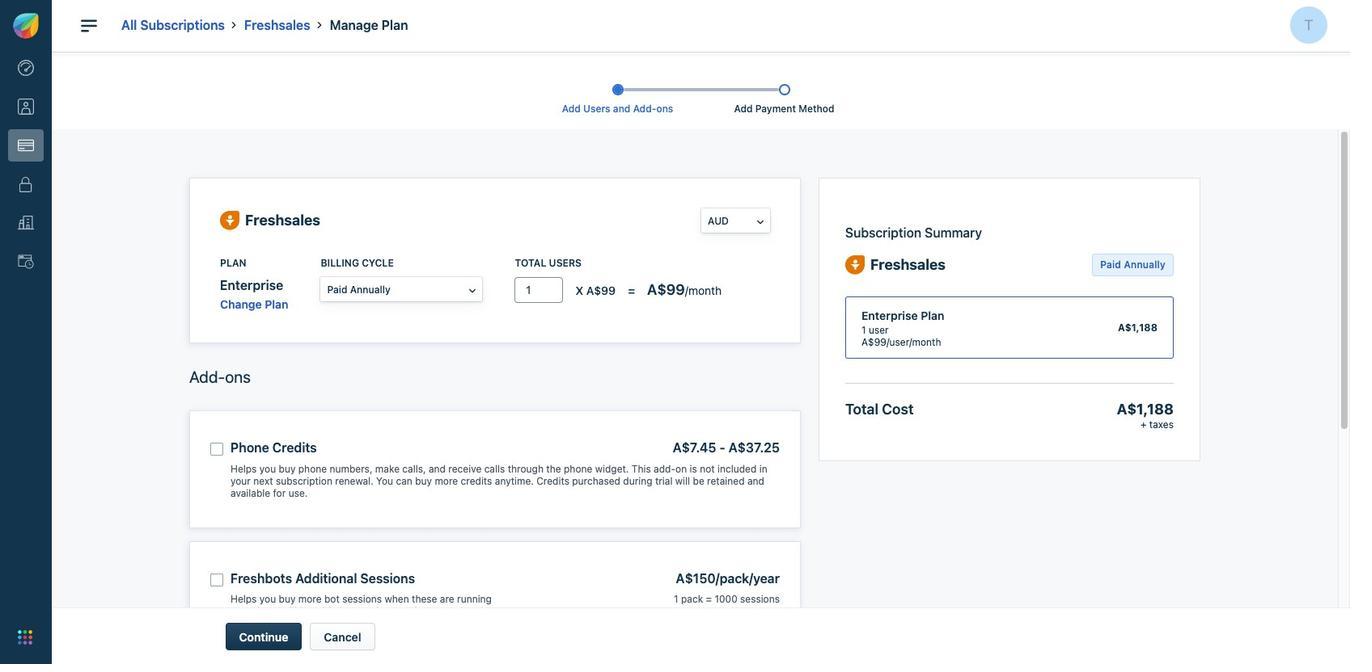 Task type: locate. For each thing, give the bounding box(es) containing it.
your
[[231, 475, 251, 487], [266, 618, 286, 631], [343, 618, 364, 631]]

out.
[[231, 606, 248, 618]]

0 vertical spatial enterprise
[[220, 278, 283, 293]]

credits
[[461, 475, 492, 487]]

neo admin center image
[[18, 60, 34, 76]]

add-
[[633, 103, 656, 115], [189, 368, 225, 387]]

1 horizontal spatial /
[[749, 572, 753, 586]]

0 vertical spatial freshsales image
[[220, 211, 239, 231]]

0 vertical spatial =
[[628, 284, 635, 297]]

manage plan
[[330, 18, 408, 32]]

a$1,188 for a$1,188 + taxes
[[1117, 401, 1174, 418]]

0 horizontal spatial a$99
[[586, 284, 616, 297]]

year
[[753, 572, 780, 586]]

1 horizontal spatial will
[[675, 475, 690, 487]]

freshsales for the topmost freshsales icon
[[245, 212, 320, 229]]

1 horizontal spatial total
[[845, 401, 879, 418]]

1 vertical spatial credits
[[537, 475, 569, 487]]

cycle up paid annually dropdown button
[[362, 257, 394, 269]]

annually inside dropdown button
[[350, 284, 390, 296]]

helps down phone
[[231, 463, 257, 475]]

total for total users
[[515, 257, 546, 269]]

for inside helps you buy more bot sessions when these are running out. these will be added to any bot sessions you already have in your account for your current billing cycle only.
[[328, 618, 341, 631]]

0 vertical spatial total
[[515, 257, 546, 269]]

1 horizontal spatial and
[[613, 103, 630, 115]]

for up "cancel" at the bottom left of the page
[[328, 618, 341, 631]]

you left already
[[436, 606, 453, 618]]

1 horizontal spatial freshsales image
[[845, 255, 865, 275]]

add- right users
[[633, 103, 656, 115]]

more left credits
[[435, 475, 458, 487]]

a$99 right x  a$99
[[647, 282, 685, 299]]

/ up '1 pack = 1000 sessions'
[[749, 572, 753, 586]]

/ up 1000
[[716, 572, 720, 586]]

in
[[759, 463, 767, 475], [255, 618, 263, 631]]

0 horizontal spatial your
[[231, 475, 251, 487]]

sessions down year
[[740, 594, 780, 606]]

1 vertical spatial 1
[[674, 594, 678, 606]]

add left payment
[[734, 103, 753, 115]]

0 vertical spatial will
[[675, 475, 690, 487]]

credits right anytime. at bottom left
[[537, 475, 569, 487]]

these
[[251, 606, 279, 618]]

0 vertical spatial be
[[693, 475, 704, 487]]

calls,
[[402, 463, 426, 475]]

1 vertical spatial a$1,188
[[1117, 401, 1174, 418]]

1 vertical spatial freshsales
[[245, 212, 320, 229]]

1
[[862, 324, 866, 336], [674, 594, 678, 606]]

add
[[562, 103, 581, 115], [734, 103, 753, 115]]

freshsales up enterprise change plan
[[245, 212, 320, 229]]

a$99 right x
[[586, 284, 616, 297]]

bot left to at the left bottom of the page
[[324, 594, 340, 606]]

1 horizontal spatial for
[[328, 618, 341, 631]]

total left 'users'
[[515, 257, 546, 269]]

pack up '1 pack = 1000 sessions'
[[720, 572, 749, 586]]

organization image
[[18, 215, 34, 232]]

cost
[[882, 401, 914, 418]]

0 horizontal spatial for
[[273, 487, 286, 500]]

will
[[675, 475, 690, 487], [282, 606, 297, 618]]

None text field
[[516, 278, 564, 303]]

enterprise up change at top left
[[220, 278, 283, 293]]

and right users
[[613, 103, 630, 115]]

more inside helps you buy more bot sessions when these are running out. these will be added to any bot sessions you already have in your account for your current billing cycle only.
[[298, 594, 322, 606]]

1 down a$150
[[674, 594, 678, 606]]

freshsales
[[244, 18, 310, 32], [245, 212, 320, 229], [870, 257, 946, 274]]

1 left 'user'
[[862, 324, 866, 336]]

next
[[253, 475, 273, 487]]

1 vertical spatial enterprise
[[862, 309, 918, 323]]

buy up account
[[279, 594, 296, 606]]

add for add payment method
[[734, 103, 753, 115]]

paid annually
[[1100, 259, 1166, 271], [327, 284, 390, 296]]

phone up use.
[[298, 463, 327, 475]]

ons up phone
[[225, 368, 251, 387]]

0 vertical spatial freshsales
[[244, 18, 310, 32]]

0 horizontal spatial enterprise
[[220, 278, 283, 293]]

anytime.
[[495, 475, 534, 487]]

enterprise
[[220, 278, 283, 293], [862, 309, 918, 323]]

when
[[385, 594, 409, 606]]

2 helps from the top
[[231, 594, 257, 606]]

buy down phone credits
[[279, 463, 296, 475]]

cycle down are
[[432, 618, 456, 631]]

1 horizontal spatial be
[[693, 475, 704, 487]]

you down 'freshbots' in the left bottom of the page
[[259, 594, 276, 606]]

helps
[[231, 463, 257, 475], [231, 594, 257, 606]]

enterprise up 'user'
[[862, 309, 918, 323]]

freshsales for the bottommost freshsales icon
[[870, 257, 946, 274]]

phone credits
[[231, 441, 317, 455]]

1 vertical spatial in
[[255, 618, 263, 631]]

will inside helps you buy more bot sessions when these are running out. these will be added to any bot sessions you already have in your account for your current billing cycle only.
[[282, 606, 297, 618]]

all subscriptions
[[121, 18, 225, 32]]

helps inside "helps you buy phone numbers, make calls, and receive calls through the phone widget. this add-on is not included in your next subscription renewal. you can buy more credits anytime. credits purchased during trial will be retained and available for use."
[[231, 463, 257, 475]]

running
[[457, 594, 492, 606]]

sessions left are
[[394, 606, 433, 618]]

0 horizontal spatial total
[[515, 257, 546, 269]]

0 vertical spatial helps
[[231, 463, 257, 475]]

buy right can
[[415, 475, 432, 487]]

add-ons
[[189, 368, 251, 387]]

renewal.
[[335, 475, 374, 487]]

1 vertical spatial helps
[[231, 594, 257, 606]]

sessions
[[342, 594, 382, 606], [740, 594, 780, 606], [394, 606, 433, 618]]

2 vertical spatial freshsales
[[870, 257, 946, 274]]

add left users
[[562, 103, 581, 115]]

add users and add-ons
[[562, 103, 673, 115]]

0 horizontal spatial phone
[[298, 463, 327, 475]]

1 horizontal spatial in
[[759, 463, 767, 475]]

a$1,188
[[1118, 322, 1158, 334], [1117, 401, 1174, 418]]

=
[[628, 284, 635, 297], [706, 594, 712, 606]]

aud button
[[701, 209, 770, 233]]

these
[[412, 594, 437, 606]]

0 horizontal spatial 1
[[674, 594, 678, 606]]

enterprise inside enterprise change plan
[[220, 278, 283, 293]]

0 horizontal spatial will
[[282, 606, 297, 618]]

1 horizontal spatial paid
[[1100, 259, 1121, 271]]

1 vertical spatial paid annually
[[327, 284, 390, 296]]

billing
[[321, 257, 359, 269]]

buy inside helps you buy more bot sessions when these are running out. these will be added to any bot sessions you already have in your account for your current billing cycle only.
[[279, 594, 296, 606]]

and right retained
[[747, 475, 764, 487]]

cycle
[[362, 257, 394, 269], [432, 618, 456, 631]]

phone
[[298, 463, 327, 475], [564, 463, 592, 475]]

subscription
[[276, 475, 332, 487]]

sessions up the "current"
[[342, 594, 382, 606]]

1 add from the left
[[562, 103, 581, 115]]

in down a$37.25
[[759, 463, 767, 475]]

will right 'trial'
[[675, 475, 690, 487]]

0 horizontal spatial /
[[716, 572, 720, 586]]

0 vertical spatial more
[[435, 475, 458, 487]]

0 horizontal spatial paid
[[327, 284, 347, 296]]

be inside "helps you buy phone numbers, make calls, and receive calls through the phone widget. this add-on is not included in your next subscription renewal. you can buy more credits anytime. credits purchased during trial will be retained and available for use."
[[693, 475, 704, 487]]

a$150
[[676, 572, 716, 586]]

0 horizontal spatial freshsales image
[[220, 211, 239, 231]]

2 add from the left
[[734, 103, 753, 115]]

more up account
[[298, 594, 322, 606]]

1 vertical spatial pack
[[681, 594, 703, 606]]

freshsales left manage
[[244, 18, 310, 32]]

only.
[[459, 618, 480, 631]]

more
[[435, 475, 458, 487], [298, 594, 322, 606]]

0 vertical spatial paid
[[1100, 259, 1121, 271]]

pack down a$150
[[681, 594, 703, 606]]

0 vertical spatial for
[[273, 487, 286, 500]]

0 vertical spatial cycle
[[362, 257, 394, 269]]

credits up subscription
[[272, 441, 317, 455]]

1 vertical spatial will
[[282, 606, 297, 618]]

be left added
[[299, 606, 311, 618]]

1 inside enterprise plan 1 user a$99/user/month
[[862, 324, 866, 336]]

0 horizontal spatial be
[[299, 606, 311, 618]]

1 horizontal spatial 1
[[862, 324, 866, 336]]

billing
[[402, 618, 430, 631]]

1 vertical spatial more
[[298, 594, 322, 606]]

you down phone credits
[[259, 463, 276, 475]]

0 horizontal spatial pack
[[681, 594, 703, 606]]

added
[[314, 606, 342, 618]]

= right x  a$99
[[628, 284, 635, 297]]

= left 1000
[[706, 594, 712, 606]]

1 horizontal spatial add
[[734, 103, 753, 115]]

0 horizontal spatial paid annually
[[327, 284, 390, 296]]

you
[[259, 463, 276, 475], [259, 594, 276, 606], [436, 606, 453, 618]]

1 horizontal spatial =
[[706, 594, 712, 606]]

users
[[583, 103, 610, 115]]

helps for helps you buy more bot sessions when these are running out. these will be added to any bot sessions you already have in your account for your current billing cycle only.
[[231, 594, 257, 606]]

1 horizontal spatial more
[[435, 475, 458, 487]]

a$99
[[647, 282, 685, 299], [586, 284, 616, 297]]

2 horizontal spatial sessions
[[740, 594, 780, 606]]

change
[[220, 298, 262, 311]]

enterprise inside enterprise plan 1 user a$99/user/month
[[862, 309, 918, 323]]

1 vertical spatial for
[[328, 618, 341, 631]]

freshbots additional sessions
[[231, 572, 415, 586]]

0 vertical spatial pack
[[720, 572, 749, 586]]

total
[[515, 257, 546, 269], [845, 401, 879, 418]]

on
[[676, 463, 687, 475]]

add for add users and add-ons
[[562, 103, 581, 115]]

enterprise for 1 user
[[862, 309, 918, 323]]

your left next
[[231, 475, 251, 487]]

0 horizontal spatial in
[[255, 618, 263, 631]]

freshsales image down subscription on the right of page
[[845, 255, 865, 275]]

0 vertical spatial in
[[759, 463, 767, 475]]

phone right the the
[[564, 463, 592, 475]]

add- down change at top left
[[189, 368, 225, 387]]

be
[[693, 475, 704, 487], [299, 606, 311, 618]]

audit logs image
[[18, 254, 34, 270]]

1 vertical spatial ons
[[225, 368, 251, 387]]

0 horizontal spatial more
[[298, 594, 322, 606]]

you inside "helps you buy phone numbers, make calls, and receive calls through the phone widget. this add-on is not included in your next subscription renewal. you can buy more credits anytime. credits purchased during trial will be retained and available for use."
[[259, 463, 276, 475]]

0 vertical spatial 1
[[862, 324, 866, 336]]

0 vertical spatial add-
[[633, 103, 656, 115]]

1 horizontal spatial paid annually
[[1100, 259, 1166, 271]]

helps up have
[[231, 594, 257, 606]]

your up "cancel" at the bottom left of the page
[[343, 618, 364, 631]]

phone
[[231, 441, 269, 455]]

more inside "helps you buy phone numbers, make calls, and receive calls through the phone widget. this add-on is not included in your next subscription renewal. you can buy more credits anytime. credits purchased during trial will be retained and available for use."
[[435, 475, 458, 487]]

for left use.
[[273, 487, 286, 500]]

and
[[613, 103, 630, 115], [429, 463, 446, 475], [747, 475, 764, 487]]

freshsales image up enterprise change plan
[[220, 211, 239, 231]]

security image
[[18, 177, 34, 193]]

1 vertical spatial cycle
[[432, 618, 456, 631]]

any
[[357, 606, 373, 618]]

1 vertical spatial annually
[[350, 284, 390, 296]]

be right on
[[693, 475, 704, 487]]

total left cost
[[845, 401, 879, 418]]

0 vertical spatial annually
[[1124, 259, 1166, 271]]

plan right change at top left
[[265, 298, 288, 311]]

None checkbox
[[210, 443, 223, 456], [210, 574, 223, 587], [210, 443, 223, 456], [210, 574, 223, 587]]

1 horizontal spatial phone
[[564, 463, 592, 475]]

helps inside helps you buy more bot sessions when these are running out. these will be added to any bot sessions you already have in your account for your current billing cycle only.
[[231, 594, 257, 606]]

1 horizontal spatial credits
[[537, 475, 569, 487]]

in up continue
[[255, 618, 263, 631]]

1 pack = 1000 sessions
[[674, 594, 780, 606]]

1 vertical spatial total
[[845, 401, 879, 418]]

0 horizontal spatial add-
[[189, 368, 225, 387]]

and right 'calls,'
[[429, 463, 446, 475]]

0 horizontal spatial annually
[[350, 284, 390, 296]]

0 horizontal spatial add
[[562, 103, 581, 115]]

bot
[[324, 594, 340, 606], [376, 606, 391, 618]]

already
[[455, 606, 489, 618]]

0 horizontal spatial credits
[[272, 441, 317, 455]]

a$7.45 - a$37.25
[[673, 441, 780, 455]]

your up continue
[[266, 618, 286, 631]]

ons right users
[[656, 103, 673, 115]]

1 vertical spatial paid
[[327, 284, 347, 296]]

will right these
[[282, 606, 297, 618]]

freshsales down subscription summary
[[870, 257, 946, 274]]

0 horizontal spatial sessions
[[342, 594, 382, 606]]

1 helps from the top
[[231, 463, 257, 475]]

subscription
[[845, 226, 922, 240]]

plan right manage
[[382, 18, 408, 32]]

freshsales image
[[220, 211, 239, 231], [845, 255, 865, 275]]

ons
[[656, 103, 673, 115], [225, 368, 251, 387]]

0 horizontal spatial ons
[[225, 368, 251, 387]]

0 vertical spatial a$1,188
[[1118, 322, 1158, 334]]

make
[[375, 463, 400, 475]]

be inside helps you buy more bot sessions when these are running out. these will be added to any bot sessions you already have in your account for your current billing cycle only.
[[299, 606, 311, 618]]

1 horizontal spatial your
[[266, 618, 286, 631]]

available
[[231, 487, 270, 500]]

bot right the any
[[376, 606, 391, 618]]

0 horizontal spatial =
[[628, 284, 635, 297]]

paid inside dropdown button
[[327, 284, 347, 296]]

helps for helps you buy phone numbers, make calls, and receive calls through the phone widget. this add-on is not included in your next subscription renewal. you can buy more credits anytime. credits purchased during trial will be retained and available for use.
[[231, 463, 257, 475]]

plan up 'a$99/user/month'
[[921, 309, 944, 323]]

1 horizontal spatial annually
[[1124, 259, 1166, 271]]

1 horizontal spatial cycle
[[432, 618, 456, 631]]

a$37.25
[[729, 441, 780, 455]]

can
[[396, 475, 412, 487]]

0 horizontal spatial bot
[[324, 594, 340, 606]]

1 horizontal spatial bot
[[376, 606, 391, 618]]

1 horizontal spatial enterprise
[[862, 309, 918, 323]]

profile picture image
[[1290, 6, 1328, 44]]

0 vertical spatial ons
[[656, 103, 673, 115]]

buy
[[279, 463, 296, 475], [415, 475, 432, 487], [279, 594, 296, 606]]

1 vertical spatial be
[[299, 606, 311, 618]]



Task type: describe. For each thing, give the bounding box(es) containing it.
helps you buy phone numbers, make calls, and receive calls through the phone widget. this add-on is not included in your next subscription renewal. you can buy more credits anytime. credits purchased during trial will be retained and available for use.
[[231, 463, 767, 500]]

total cost
[[845, 401, 914, 418]]

a$99/user/month
[[862, 336, 941, 348]]

you for next
[[259, 463, 276, 475]]

buy for helps you buy phone numbers, make calls, and receive calls through the phone widget. this add-on is not included in your next subscription renewal. you can buy more credits anytime. credits purchased during trial will be retained and available for use.
[[279, 463, 296, 475]]

1 horizontal spatial add-
[[633, 103, 656, 115]]

total users
[[515, 257, 582, 269]]

your inside "helps you buy phone numbers, make calls, and receive calls through the phone widget. this add-on is not included in your next subscription renewal. you can buy more credits anytime. credits purchased during trial will be retained and available for use."
[[231, 475, 251, 487]]

helps you buy more bot sessions when these are running out. these will be added to any bot sessions you already have in your account for your current billing cycle only.
[[231, 594, 492, 631]]

in inside helps you buy more bot sessions when these are running out. these will be added to any bot sessions you already have in your account for your current billing cycle only.
[[255, 618, 263, 631]]

aud
[[708, 215, 729, 227]]

current
[[366, 618, 400, 631]]

will inside "helps you buy phone numbers, make calls, and receive calls through the phone widget. this add-on is not included in your next subscription renewal. you can buy more credits anytime. credits purchased during trial will be retained and available for use."
[[675, 475, 690, 487]]

1 vertical spatial freshsales image
[[845, 255, 865, 275]]

freshworks switcher image
[[18, 631, 32, 646]]

add-
[[654, 463, 676, 475]]

cancel button
[[310, 623, 375, 651]]

a$1,188 for a$1,188
[[1118, 322, 1158, 334]]

add payment method
[[734, 103, 835, 115]]

trial
[[655, 475, 673, 487]]

purchased
[[572, 475, 620, 487]]

+
[[1141, 419, 1147, 431]]

calls
[[484, 463, 505, 475]]

continue button
[[225, 623, 302, 651]]

are
[[440, 594, 454, 606]]

0 horizontal spatial and
[[429, 463, 446, 475]]

sessions
[[360, 572, 415, 586]]

freshworks icon image
[[13, 13, 39, 39]]

plan inside enterprise plan 1 user a$99/user/month
[[921, 309, 944, 323]]

2 phone from the left
[[564, 463, 592, 475]]

taxes
[[1149, 419, 1174, 431]]

included
[[718, 463, 757, 475]]

is
[[690, 463, 697, 475]]

numbers,
[[330, 463, 373, 475]]

buy for helps you buy more bot sessions when these are running out. these will be added to any bot sessions you already have in your account for your current billing cycle only.
[[279, 594, 296, 606]]

for inside "helps you buy phone numbers, make calls, and receive calls through the phone widget. this add-on is not included in your next subscription renewal. you can buy more credits anytime. credits purchased during trial will be retained and available for use."
[[273, 487, 286, 500]]

enterprise plan 1 user a$99/user/month
[[862, 309, 944, 348]]

credits inside "helps you buy phone numbers, make calls, and receive calls through the phone widget. this add-on is not included in your next subscription renewal. you can buy more credits anytime. credits purchased during trial will be retained and available for use."
[[537, 475, 569, 487]]

x  a$99
[[576, 284, 616, 297]]

subscription summary
[[845, 226, 982, 240]]

1 horizontal spatial ons
[[656, 103, 673, 115]]

have
[[231, 618, 252, 631]]

0 vertical spatial credits
[[272, 441, 317, 455]]

enterprise change plan
[[220, 278, 288, 311]]

the
[[546, 463, 561, 475]]

in inside "helps you buy phone numbers, make calls, and receive calls through the phone widget. this add-on is not included in your next subscription renewal. you can buy more credits anytime. credits purchased during trial will be retained and available for use."
[[759, 463, 767, 475]]

freshsales link
[[244, 18, 310, 32]]

x
[[576, 284, 583, 297]]

to
[[345, 606, 354, 618]]

my subscriptions image
[[18, 138, 34, 154]]

all
[[121, 18, 137, 32]]

plan inside enterprise change plan
[[265, 298, 288, 311]]

method
[[799, 103, 835, 115]]

1 horizontal spatial sessions
[[394, 606, 433, 618]]

subscriptions
[[140, 18, 225, 32]]

paid annually button
[[321, 277, 483, 302]]

manage
[[330, 18, 378, 32]]

2 / from the left
[[749, 572, 753, 586]]

you for in
[[259, 594, 276, 606]]

a$7.45
[[673, 441, 716, 455]]

users
[[549, 257, 582, 269]]

total for total cost
[[845, 401, 879, 418]]

1 vertical spatial =
[[706, 594, 712, 606]]

enterprise for enterprise
[[220, 278, 283, 293]]

cycle inside helps you buy more bot sessions when these are running out. these will be added to any bot sessions you already have in your account for your current billing cycle only.
[[432, 618, 456, 631]]

users image
[[18, 99, 34, 115]]

continue
[[239, 631, 288, 644]]

use.
[[289, 487, 308, 500]]

not
[[700, 463, 715, 475]]

1 horizontal spatial a$99
[[647, 282, 685, 299]]

-
[[719, 441, 725, 455]]

payment
[[755, 103, 796, 115]]

retained
[[707, 475, 745, 487]]

through
[[508, 463, 544, 475]]

1 vertical spatial add-
[[189, 368, 225, 387]]

summary
[[925, 226, 982, 240]]

2 horizontal spatial your
[[343, 618, 364, 631]]

/month
[[685, 284, 722, 297]]

freshbots
[[231, 572, 292, 586]]

additional
[[295, 572, 357, 586]]

receive
[[448, 463, 482, 475]]

0 vertical spatial paid annually
[[1100, 259, 1166, 271]]

widget.
[[595, 463, 629, 475]]

a$150 / pack / year
[[676, 572, 780, 586]]

paid annually inside dropdown button
[[327, 284, 390, 296]]

billing cycle
[[321, 257, 394, 269]]

you
[[376, 475, 393, 487]]

1 phone from the left
[[298, 463, 327, 475]]

all subscriptions link
[[121, 18, 225, 32]]

account
[[288, 618, 325, 631]]

2 horizontal spatial and
[[747, 475, 764, 487]]

cancel
[[324, 631, 361, 644]]

user
[[869, 324, 889, 336]]

during
[[623, 475, 652, 487]]

a$99 /month
[[647, 282, 722, 299]]

1 horizontal spatial pack
[[720, 572, 749, 586]]

this
[[632, 463, 651, 475]]

a$1,188 + taxes
[[1117, 401, 1174, 431]]

1 / from the left
[[716, 572, 720, 586]]

plan up enterprise change plan
[[220, 257, 246, 269]]

0 horizontal spatial cycle
[[362, 257, 394, 269]]

1000
[[715, 594, 738, 606]]



Task type: vqa. For each thing, say whether or not it's contained in the screenshot.
/month
yes



